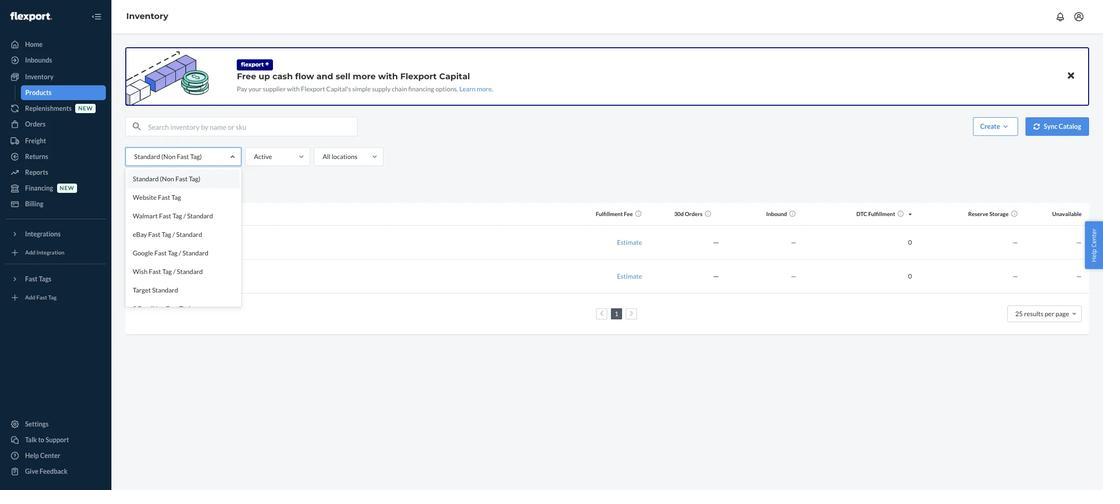 Task type: vqa. For each thing, say whether or not it's contained in the screenshot.
set,
no



Task type: describe. For each thing, give the bounding box(es) containing it.
456195588625
[[168, 277, 213, 285]]

reports
[[25, 169, 48, 176]]

chain
[[392, 85, 407, 93]]

integrations
[[25, 230, 61, 238]]

fulfillment fee
[[596, 211, 633, 218]]

fast inside dropdown button
[[25, 275, 37, 283]]

/ for wish
[[173, 268, 176, 276]]

create
[[981, 123, 1001, 131]]

website
[[133, 194, 157, 202]]

unavailable
[[1053, 211, 1082, 218]]

your
[[249, 85, 262, 93]]

tag for ebay
[[162, 231, 171, 239]]

settings link
[[6, 418, 106, 432]]

results
[[1025, 310, 1044, 318]]

add for add integration
[[25, 250, 35, 257]]

tag for add
[[48, 295, 57, 302]]

fee
[[624, 211, 633, 218]]

tag for walmart
[[173, 212, 182, 220]]

cash
[[273, 72, 293, 82]]

0 horizontal spatial orders
[[25, 120, 46, 128]]

all
[[323, 153, 331, 161]]

0 horizontal spatial products
[[25, 89, 52, 97]]

talk to support
[[25, 437, 69, 444]]

bundles
[[168, 186, 191, 193]]

google
[[133, 249, 153, 257]]

products link
[[21, 85, 106, 100]]

open account menu image
[[1074, 11, 1085, 22]]

sync alt image
[[1034, 123, 1040, 130]]

25
[[1016, 310, 1023, 318]]

target
[[133, 287, 151, 294]]

page
[[1056, 310, 1070, 318]]

active
[[254, 153, 272, 161]]

capital
[[439, 72, 470, 82]]

talk
[[25, 437, 37, 444]]

reserve storage
[[969, 211, 1009, 218]]

supplier
[[263, 85, 286, 93]]

chevron right image
[[630, 311, 634, 317]]

give
[[25, 468, 38, 476]]

0 for 456195588625
[[909, 272, 912, 280]]

name
[[168, 211, 183, 218]]

financing
[[408, 85, 434, 93]]

2 vertical spatial tag)
[[179, 305, 191, 313]]

paper 155496664
[[168, 234, 202, 251]]

billing
[[25, 200, 43, 208]]

new for financing
[[60, 185, 74, 192]]

free up cash flow and sell more with flexport capital pay your supplier with flexport capital's simple supply chain financing options. learn more .
[[237, 72, 493, 93]]

fast tags button
[[6, 272, 106, 287]]

Search inventory by name or sku text field
[[148, 118, 357, 136]]

new for replenishments
[[78, 105, 93, 112]]

close image
[[1068, 70, 1075, 81]]

estimate for 456195588625
[[617, 272, 642, 280]]

add fast tag
[[25, 295, 57, 302]]

help inside help center button
[[1090, 249, 1099, 262]]

1 vertical spatial center
[[40, 452, 60, 460]]

integrations button
[[6, 227, 106, 242]]

help center button
[[1086, 222, 1104, 269]]

storage
[[990, 211, 1009, 218]]

30d orders
[[674, 211, 703, 218]]

add integration
[[25, 250, 65, 257]]

center inside button
[[1090, 229, 1099, 248]]

1
[[615, 310, 619, 318]]

estimate link for 155496664
[[617, 238, 642, 246]]

simple
[[352, 85, 371, 93]]

help inside help center link
[[25, 452, 39, 460]]

tag for google
[[168, 249, 178, 257]]

1 vertical spatial tag)
[[189, 175, 200, 183]]

returns
[[25, 153, 48, 161]]

ebay
[[133, 231, 147, 239]]

fast tags
[[25, 275, 51, 283]]

create button
[[974, 118, 1019, 136]]

reports link
[[6, 165, 106, 180]]

1 link
[[613, 310, 621, 318]]

options.
[[436, 85, 458, 93]]

inbounds link
[[6, 53, 106, 68]]

1 vertical spatial help center
[[25, 452, 60, 460]]

25 results per page option
[[1016, 310, 1070, 318]]

1 vertical spatial more
[[477, 85, 492, 93]]

catalog
[[1059, 123, 1082, 131]]

.
[[492, 85, 493, 93]]

close navigation image
[[91, 11, 102, 22]]

1 vertical spatial (non
[[160, 175, 174, 183]]

sync catalog
[[1044, 123, 1082, 131]]

tag for website
[[171, 194, 181, 202]]

0 vertical spatial standard (non fast tag)
[[134, 153, 202, 161]]

estimate link for 456195588625
[[617, 272, 642, 280]]

give feedback button
[[6, 465, 106, 480]]

2 fulfillment from the left
[[869, 211, 896, 218]]

help center link
[[6, 449, 106, 464]]

0 for 155496664
[[909, 238, 912, 246]]

add fast tag link
[[6, 291, 106, 306]]

per
[[1045, 310, 1055, 318]]

give feedback
[[25, 468, 68, 476]]

settings
[[25, 421, 49, 429]]

locations
[[332, 153, 358, 161]]

google fast tag / standard
[[133, 249, 209, 257]]

dtc
[[857, 211, 868, 218]]



Task type: locate. For each thing, give the bounding box(es) containing it.
2 add from the top
[[25, 295, 35, 302]]

up
[[259, 72, 270, 82]]

2 ― from the top
[[713, 272, 719, 280]]

1 horizontal spatial inventory
[[126, 11, 168, 21]]

/ for ebay
[[173, 231, 175, 239]]

/ up 155496664
[[173, 231, 175, 239]]

square image up target
[[133, 274, 140, 281]]

1 horizontal spatial inventory link
[[126, 11, 168, 21]]

feedback
[[40, 468, 68, 476]]

inbound
[[767, 211, 787, 218]]

estimate link
[[617, 238, 642, 246], [617, 272, 642, 280]]

tag)
[[190, 153, 202, 161], [189, 175, 200, 183], [179, 305, 191, 313]]

1 vertical spatial orders
[[685, 211, 703, 218]]

integration
[[36, 250, 65, 257]]

products up the replenishments
[[25, 89, 52, 97]]

walmart fast tag / standard
[[133, 212, 213, 220]]

1 horizontal spatial new
[[78, 105, 93, 112]]

25 results per page
[[1016, 310, 1070, 318]]

0 horizontal spatial help
[[25, 452, 39, 460]]

square image for paper
[[133, 240, 140, 247]]

estimate
[[617, 238, 642, 246], [617, 272, 642, 280]]

1 vertical spatial standard (non fast tag)
[[133, 175, 200, 183]]

/ for walmart
[[183, 212, 186, 220]]

tag down paper
[[168, 249, 178, 257]]

orders
[[25, 120, 46, 128], [685, 211, 703, 218]]

flexport up financing
[[400, 72, 437, 82]]

flexport logo image
[[10, 12, 52, 21]]

2 0 from the top
[[909, 272, 912, 280]]

0 vertical spatial with
[[378, 72, 398, 82]]

2 vertical spatial square image
[[133, 274, 140, 281]]

0 vertical spatial inventory link
[[126, 11, 168, 21]]

1 estimate link from the top
[[617, 238, 642, 246]]

3 square image from the top
[[133, 274, 140, 281]]

1 vertical spatial products
[[131, 186, 157, 193]]

and
[[317, 72, 333, 82]]

1 vertical spatial add
[[25, 295, 35, 302]]

more right learn
[[477, 85, 492, 93]]

/
[[183, 212, 186, 220], [173, 231, 175, 239], [179, 249, 181, 257], [173, 268, 176, 276]]

0 vertical spatial center
[[1090, 229, 1099, 248]]

more up simple
[[353, 72, 376, 82]]

1 estimate from the top
[[617, 238, 642, 246]]

1 vertical spatial square image
[[133, 240, 140, 247]]

1 horizontal spatial more
[[477, 85, 492, 93]]

home
[[25, 40, 43, 48]]

wish fast tag / standard
[[133, 268, 203, 276]]

tag down the bundles
[[171, 194, 181, 202]]

1 vertical spatial estimate link
[[617, 272, 642, 280]]

3
[[133, 305, 137, 313]]

2 vertical spatial (non
[[151, 305, 165, 313]]

0 vertical spatial help center
[[1090, 229, 1099, 262]]

0 vertical spatial more
[[353, 72, 376, 82]]

/ right 'name'
[[183, 212, 186, 220]]

― for 155496664
[[713, 238, 719, 246]]

1 fulfillment from the left
[[596, 211, 623, 218]]

fulfillment
[[596, 211, 623, 218], [869, 211, 896, 218]]

paper
[[168, 234, 185, 242]]

freight
[[25, 137, 46, 145]]

0 horizontal spatial fulfillment
[[596, 211, 623, 218]]

capital's
[[326, 85, 351, 93]]

to
[[38, 437, 44, 444]]

support
[[46, 437, 69, 444]]

1 horizontal spatial with
[[378, 72, 398, 82]]

0 horizontal spatial new
[[60, 185, 74, 192]]

financing
[[25, 184, 53, 192]]

pencil
[[168, 268, 185, 276]]

2 estimate from the top
[[617, 272, 642, 280]]

0 vertical spatial (non
[[161, 153, 176, 161]]

1 square image from the top
[[133, 211, 140, 219]]

0 vertical spatial products
[[25, 89, 52, 97]]

0 vertical spatial help
[[1090, 249, 1099, 262]]

dtc fulfillment
[[857, 211, 896, 218]]

155496664
[[168, 243, 202, 251]]

tag down 'fast tags' dropdown button
[[48, 295, 57, 302]]

2 square image from the top
[[133, 240, 140, 247]]

1 horizontal spatial center
[[1090, 229, 1099, 248]]

0 horizontal spatial inventory link
[[6, 70, 106, 85]]

flexport
[[400, 72, 437, 82], [301, 85, 325, 93]]

1 vertical spatial new
[[60, 185, 74, 192]]

/ up '456195588625'
[[173, 268, 176, 276]]

0 horizontal spatial flexport
[[301, 85, 325, 93]]

tag up ebay fast tag / standard
[[173, 212, 182, 220]]

square image down ebay
[[133, 240, 140, 247]]

1 vertical spatial ―
[[713, 272, 719, 280]]

estimate link up chevron right image at the bottom right of the page
[[617, 272, 642, 280]]

0 vertical spatial tag)
[[190, 153, 202, 161]]

3 day (non fast tag)
[[133, 305, 191, 313]]

1 vertical spatial inventory
[[25, 73, 54, 81]]

supply
[[372, 85, 391, 93]]

1 ― from the top
[[713, 238, 719, 246]]

help
[[1090, 249, 1099, 262], [25, 452, 39, 460]]

walmart
[[133, 212, 158, 220]]

fulfillment right 'dtc'
[[869, 211, 896, 218]]

products up website
[[131, 186, 157, 193]]

inbounds
[[25, 56, 52, 64]]

0 horizontal spatial with
[[287, 85, 300, 93]]

orders link
[[6, 117, 106, 132]]

add for add fast tag
[[25, 295, 35, 302]]

0 vertical spatial 0
[[909, 238, 912, 246]]

estimate up chevron right image at the bottom right of the page
[[617, 272, 642, 280]]

orders up freight
[[25, 120, 46, 128]]

0 vertical spatial estimate link
[[617, 238, 642, 246]]

new
[[78, 105, 93, 112], [60, 185, 74, 192]]

tag up google fast tag / standard on the bottom left of page
[[162, 231, 171, 239]]

home link
[[6, 37, 106, 52]]

products
[[25, 89, 52, 97], [131, 186, 157, 193]]

center
[[1090, 229, 1099, 248], [40, 452, 60, 460]]

wish
[[133, 268, 148, 276]]

learn
[[460, 85, 476, 93]]

new down products link
[[78, 105, 93, 112]]

inventory link
[[126, 11, 168, 21], [6, 70, 106, 85]]

flow
[[295, 72, 314, 82]]

/ down paper
[[179, 249, 181, 257]]

new down the reports link
[[60, 185, 74, 192]]

with up supply at the top of the page
[[378, 72, 398, 82]]

orders right "30d"
[[685, 211, 703, 218]]

talk to support button
[[6, 433, 106, 448]]

pay
[[237, 85, 247, 93]]

0 vertical spatial flexport
[[400, 72, 437, 82]]

1 vertical spatial flexport
[[301, 85, 325, 93]]

1 vertical spatial 0
[[909, 272, 912, 280]]

tag down google fast tag / standard on the bottom left of page
[[162, 268, 172, 276]]

estimate for 155496664
[[617, 238, 642, 246]]

0 vertical spatial inventory
[[126, 11, 168, 21]]

0 horizontal spatial more
[[353, 72, 376, 82]]

sync catalog button
[[1026, 118, 1090, 136]]

―
[[713, 238, 719, 246], [713, 272, 719, 280]]

help center inside button
[[1090, 229, 1099, 262]]

estimate link down the fee
[[617, 238, 642, 246]]

sync
[[1044, 123, 1058, 131]]

1 horizontal spatial flexport
[[400, 72, 437, 82]]

chevron left image
[[600, 311, 604, 317]]

30d
[[674, 211, 684, 218]]

1 vertical spatial estimate
[[617, 272, 642, 280]]

add integration link
[[6, 246, 106, 261]]

tags
[[39, 275, 51, 283]]

0 horizontal spatial center
[[40, 452, 60, 460]]

ebay fast tag / standard
[[133, 231, 202, 239]]

sell
[[336, 72, 350, 82]]

pencil 456195588625
[[168, 268, 213, 285]]

standard (non fast tag)
[[134, 153, 202, 161], [133, 175, 200, 183]]

1 0 from the top
[[909, 238, 912, 246]]

square image for pencil
[[133, 274, 140, 281]]

tag for wish
[[162, 268, 172, 276]]

0 vertical spatial add
[[25, 250, 35, 257]]

0 vertical spatial ―
[[713, 238, 719, 246]]

1 horizontal spatial fulfillment
[[869, 211, 896, 218]]

help center
[[1090, 229, 1099, 262], [25, 452, 60, 460]]

1 vertical spatial help
[[25, 452, 39, 460]]

inventory
[[126, 11, 168, 21], [25, 73, 54, 81]]

0 vertical spatial square image
[[133, 211, 140, 219]]

replenishments
[[25, 105, 72, 112]]

0 vertical spatial estimate
[[617, 238, 642, 246]]

1 horizontal spatial help
[[1090, 249, 1099, 262]]

1 horizontal spatial products
[[131, 186, 157, 193]]

1 horizontal spatial help center
[[1090, 229, 1099, 262]]

/ for google
[[179, 249, 181, 257]]

all locations
[[323, 153, 358, 161]]

with down cash
[[287, 85, 300, 93]]

1 horizontal spatial orders
[[685, 211, 703, 218]]

fulfillment left the fee
[[596, 211, 623, 218]]

freight link
[[6, 134, 106, 149]]

2 estimate link from the top
[[617, 272, 642, 280]]

—
[[791, 238, 797, 246], [1013, 238, 1018, 246], [1077, 238, 1082, 246], [791, 272, 797, 280], [1013, 272, 1018, 280], [1077, 272, 1082, 280]]

1 add from the top
[[25, 250, 35, 257]]

open notifications image
[[1055, 11, 1066, 22]]

learn more link
[[460, 85, 492, 93]]

0 horizontal spatial inventory
[[25, 73, 54, 81]]

― for 456195588625
[[713, 272, 719, 280]]

square image
[[133, 211, 140, 219], [133, 240, 140, 247], [133, 274, 140, 281]]

0 horizontal spatial help center
[[25, 452, 60, 460]]

add down "fast tags"
[[25, 295, 35, 302]]

1 vertical spatial inventory link
[[6, 70, 106, 85]]

0 vertical spatial orders
[[25, 120, 46, 128]]

square image down website
[[133, 211, 140, 219]]

with
[[378, 72, 398, 82], [287, 85, 300, 93]]

returns link
[[6, 150, 106, 164]]

add left integration
[[25, 250, 35, 257]]

reserve
[[969, 211, 989, 218]]

0 vertical spatial new
[[78, 105, 93, 112]]

target standard
[[133, 287, 178, 294]]

website fast tag
[[133, 194, 181, 202]]

flexport down flow
[[301, 85, 325, 93]]

free
[[237, 72, 256, 82]]

1 vertical spatial with
[[287, 85, 300, 93]]

estimate down the fee
[[617, 238, 642, 246]]



